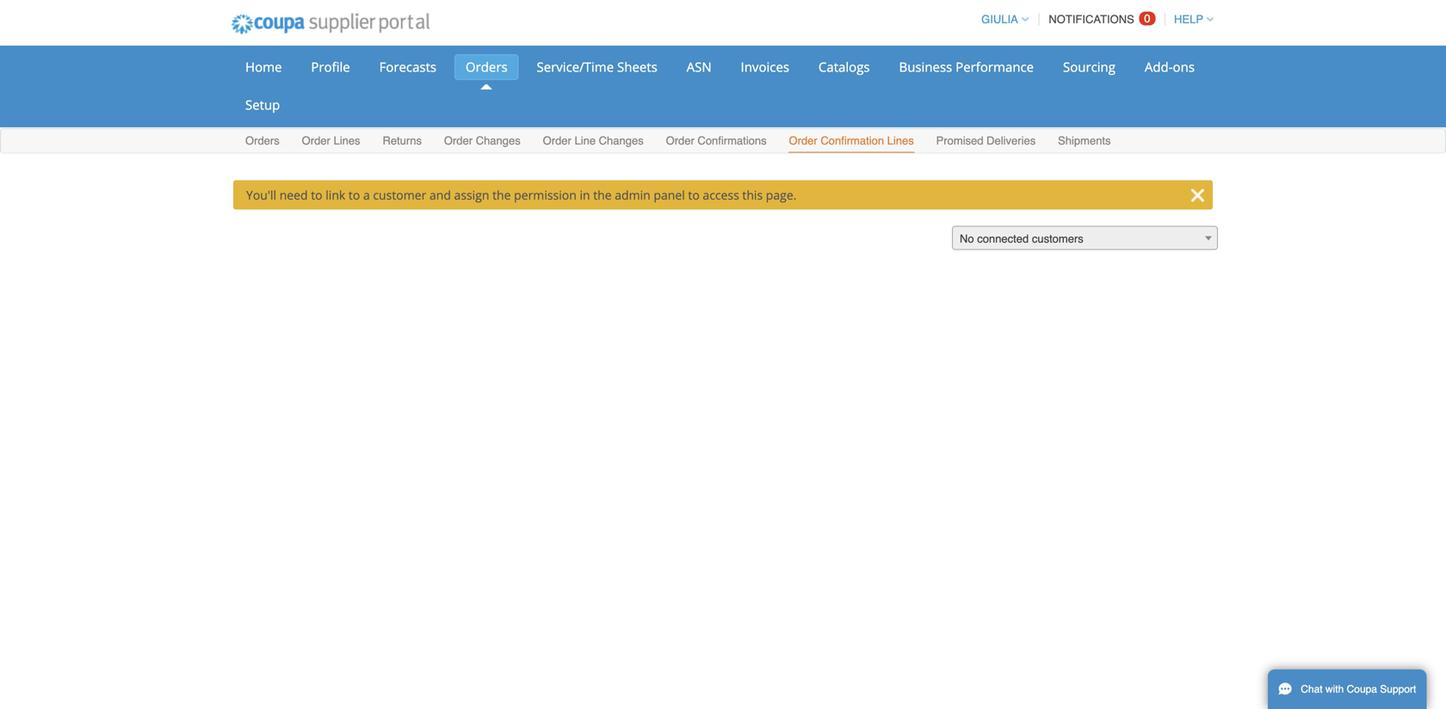 Task type: describe. For each thing, give the bounding box(es) containing it.
home link
[[234, 54, 293, 80]]

promised deliveries
[[936, 134, 1036, 147]]

order confirmation lines link
[[788, 130, 915, 153]]

this
[[742, 187, 763, 203]]

order for order line changes
[[543, 134, 571, 147]]

deliveries
[[987, 134, 1036, 147]]

service/time sheets
[[537, 58, 657, 76]]

help link
[[1166, 13, 1214, 26]]

need
[[279, 187, 308, 203]]

sourcing
[[1063, 58, 1115, 76]]

profile
[[311, 58, 350, 76]]

notifications 0
[[1049, 12, 1150, 26]]

chat
[[1301, 683, 1323, 695]]

order for order confirmations
[[666, 134, 694, 147]]

permission
[[514, 187, 577, 203]]

forecasts link
[[368, 54, 448, 80]]

customers
[[1032, 232, 1083, 245]]

panel
[[654, 187, 685, 203]]

asn
[[687, 58, 712, 76]]

customer
[[373, 187, 426, 203]]

no
[[960, 232, 974, 245]]

order changes
[[444, 134, 521, 147]]

chat with coupa support button
[[1268, 670, 1427, 709]]

ons
[[1173, 58, 1195, 76]]

giulia
[[981, 13, 1018, 26]]

forecasts
[[379, 58, 436, 76]]

line
[[575, 134, 596, 147]]

2 changes from the left
[[599, 134, 644, 147]]

page.
[[766, 187, 797, 203]]

1 horizontal spatial orders link
[[454, 54, 519, 80]]

business performance link
[[888, 54, 1045, 80]]

order line changes
[[543, 134, 644, 147]]

coupa
[[1347, 683, 1377, 695]]

3 to from the left
[[688, 187, 700, 203]]

1 the from the left
[[492, 187, 511, 203]]

order line changes link
[[542, 130, 644, 153]]

in
[[580, 187, 590, 203]]

2 to from the left
[[349, 187, 360, 203]]

business
[[899, 58, 952, 76]]

1 lines from the left
[[333, 134, 360, 147]]

promised deliveries link
[[935, 130, 1037, 153]]

order confirmations link
[[665, 130, 767, 153]]

confirmation
[[821, 134, 884, 147]]

add-
[[1145, 58, 1173, 76]]

assign
[[454, 187, 489, 203]]

invoices link
[[730, 54, 800, 80]]

admin
[[615, 187, 651, 203]]

service/time
[[537, 58, 614, 76]]

confirmations
[[698, 134, 767, 147]]

order confirmation lines
[[789, 134, 914, 147]]



Task type: vqa. For each thing, say whether or not it's contained in the screenshot.
"Invoices Lines"
no



Task type: locate. For each thing, give the bounding box(es) containing it.
performance
[[956, 58, 1034, 76]]

the
[[492, 187, 511, 203], [593, 187, 612, 203]]

you'll need to link to a customer and assign the permission in the admin panel to access this page.
[[246, 187, 797, 203]]

orders for the rightmost orders link
[[466, 58, 507, 76]]

0
[[1144, 12, 1150, 25]]

to left the link
[[311, 187, 322, 203]]

4 order from the left
[[666, 134, 694, 147]]

changes up you'll need to link to a customer and assign the permission in the admin panel to access this page.
[[476, 134, 521, 147]]

2 order from the left
[[444, 134, 473, 147]]

changes
[[476, 134, 521, 147], [599, 134, 644, 147]]

chat with coupa support
[[1301, 683, 1416, 695]]

0 horizontal spatial to
[[311, 187, 322, 203]]

0 horizontal spatial orders link
[[244, 130, 280, 153]]

1 order from the left
[[302, 134, 330, 147]]

1 vertical spatial orders
[[245, 134, 280, 147]]

order for order changes
[[444, 134, 473, 147]]

invoices
[[741, 58, 789, 76]]

0 vertical spatial orders link
[[454, 54, 519, 80]]

No connected customers field
[[952, 226, 1218, 251]]

lines
[[333, 134, 360, 147], [887, 134, 914, 147]]

order inside order confirmation lines link
[[789, 134, 817, 147]]

order confirmations
[[666, 134, 767, 147]]

order for order confirmation lines
[[789, 134, 817, 147]]

order left line on the top of the page
[[543, 134, 571, 147]]

0 horizontal spatial lines
[[333, 134, 360, 147]]

2 lines from the left
[[887, 134, 914, 147]]

1 horizontal spatial lines
[[887, 134, 914, 147]]

order inside order confirmations link
[[666, 134, 694, 147]]

shipments link
[[1057, 130, 1112, 153]]

giulia link
[[974, 13, 1028, 26]]

business performance
[[899, 58, 1034, 76]]

the right the in
[[593, 187, 612, 203]]

promised
[[936, 134, 983, 147]]

order inside order changes link
[[444, 134, 473, 147]]

order for order lines
[[302, 134, 330, 147]]

orders down setup link
[[245, 134, 280, 147]]

order changes link
[[443, 130, 521, 153]]

1 horizontal spatial to
[[349, 187, 360, 203]]

order left confirmations
[[666, 134, 694, 147]]

order up assign
[[444, 134, 473, 147]]

no connected customers
[[960, 232, 1083, 245]]

0 horizontal spatial orders
[[245, 134, 280, 147]]

3 order from the left
[[543, 134, 571, 147]]

and
[[429, 187, 451, 203]]

changes right line on the top of the page
[[599, 134, 644, 147]]

to right panel at top left
[[688, 187, 700, 203]]

setup
[[245, 96, 280, 114]]

1 horizontal spatial changes
[[599, 134, 644, 147]]

returns link
[[382, 130, 423, 153]]

sourcing link
[[1052, 54, 1127, 80]]

0 horizontal spatial changes
[[476, 134, 521, 147]]

order inside order line changes link
[[543, 134, 571, 147]]

orders for the leftmost orders link
[[245, 134, 280, 147]]

navigation containing notifications 0
[[974, 3, 1214, 36]]

support
[[1380, 683, 1416, 695]]

2 horizontal spatial to
[[688, 187, 700, 203]]

order up the link
[[302, 134, 330, 147]]

notifications
[[1049, 13, 1134, 26]]

the right assign
[[492, 187, 511, 203]]

0 horizontal spatial the
[[492, 187, 511, 203]]

orders link down setup link
[[244, 130, 280, 153]]

home
[[245, 58, 282, 76]]

to
[[311, 187, 322, 203], [349, 187, 360, 203], [688, 187, 700, 203]]

orders up the "order changes"
[[466, 58, 507, 76]]

sheets
[[617, 58, 657, 76]]

you'll
[[246, 187, 276, 203]]

1 to from the left
[[311, 187, 322, 203]]

order left the confirmation
[[789, 134, 817, 147]]

returns
[[383, 134, 422, 147]]

asn link
[[675, 54, 723, 80]]

a
[[363, 187, 370, 203]]

access
[[703, 187, 739, 203]]

5 order from the left
[[789, 134, 817, 147]]

1 horizontal spatial orders
[[466, 58, 507, 76]]

with
[[1325, 683, 1344, 695]]

lines left 'returns'
[[333, 134, 360, 147]]

navigation
[[974, 3, 1214, 36]]

order
[[302, 134, 330, 147], [444, 134, 473, 147], [543, 134, 571, 147], [666, 134, 694, 147], [789, 134, 817, 147]]

1 changes from the left
[[476, 134, 521, 147]]

catalogs
[[818, 58, 870, 76]]

1 horizontal spatial the
[[593, 187, 612, 203]]

order lines
[[302, 134, 360, 147]]

catalogs link
[[807, 54, 881, 80]]

link
[[326, 187, 345, 203]]

help
[[1174, 13, 1203, 26]]

add-ons link
[[1133, 54, 1206, 80]]

add-ons
[[1145, 58, 1195, 76]]

profile link
[[300, 54, 361, 80]]

service/time sheets link
[[525, 54, 669, 80]]

coupa supplier portal image
[[219, 3, 441, 46]]

2 the from the left
[[593, 187, 612, 203]]

lines right the confirmation
[[887, 134, 914, 147]]

No connected customers text field
[[953, 227, 1217, 251]]

connected
[[977, 232, 1029, 245]]

1 vertical spatial orders link
[[244, 130, 280, 153]]

setup link
[[234, 92, 291, 118]]

to left 'a'
[[349, 187, 360, 203]]

orders
[[466, 58, 507, 76], [245, 134, 280, 147]]

order lines link
[[301, 130, 361, 153]]

shipments
[[1058, 134, 1111, 147]]

orders link up the "order changes"
[[454, 54, 519, 80]]

0 vertical spatial orders
[[466, 58, 507, 76]]

orders link
[[454, 54, 519, 80], [244, 130, 280, 153]]



